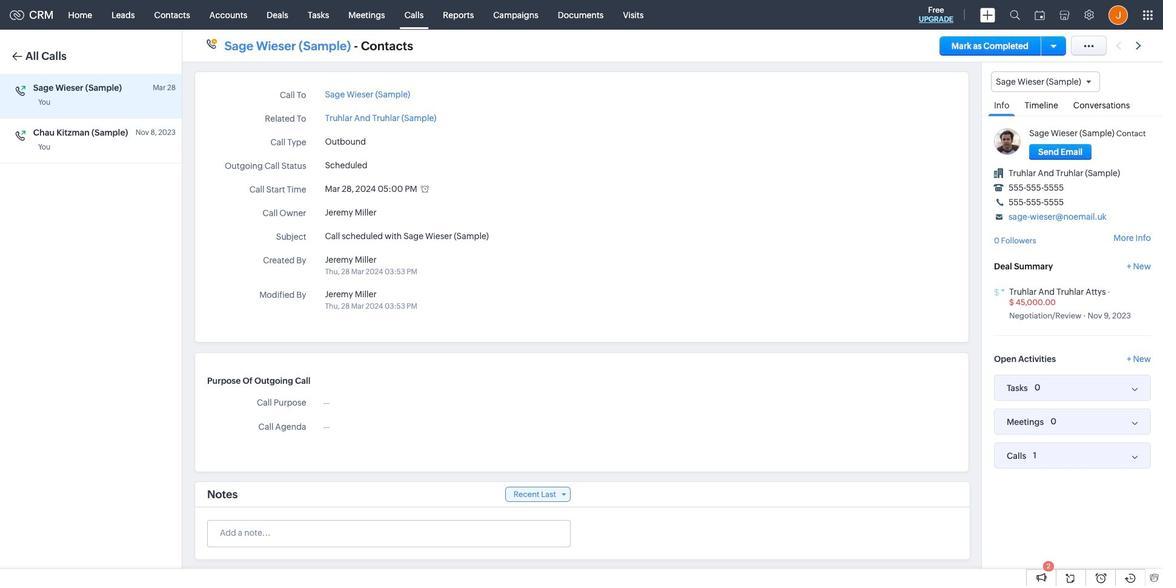 Task type: locate. For each thing, give the bounding box(es) containing it.
create menu image
[[980, 8, 996, 22]]

Add a note... field
[[208, 527, 570, 539]]

profile image
[[1109, 5, 1128, 25]]

search image
[[1010, 10, 1020, 20]]

next record image
[[1136, 42, 1144, 50]]

None field
[[991, 71, 1100, 92]]

create menu element
[[973, 0, 1003, 29]]

previous record image
[[1116, 42, 1122, 50]]

None button
[[1029, 144, 1092, 160]]



Task type: vqa. For each thing, say whether or not it's contained in the screenshot.
search image
yes



Task type: describe. For each thing, give the bounding box(es) containing it.
profile element
[[1102, 0, 1135, 29]]

logo image
[[10, 10, 24, 20]]

calendar image
[[1035, 10, 1045, 20]]

search element
[[1003, 0, 1028, 30]]



